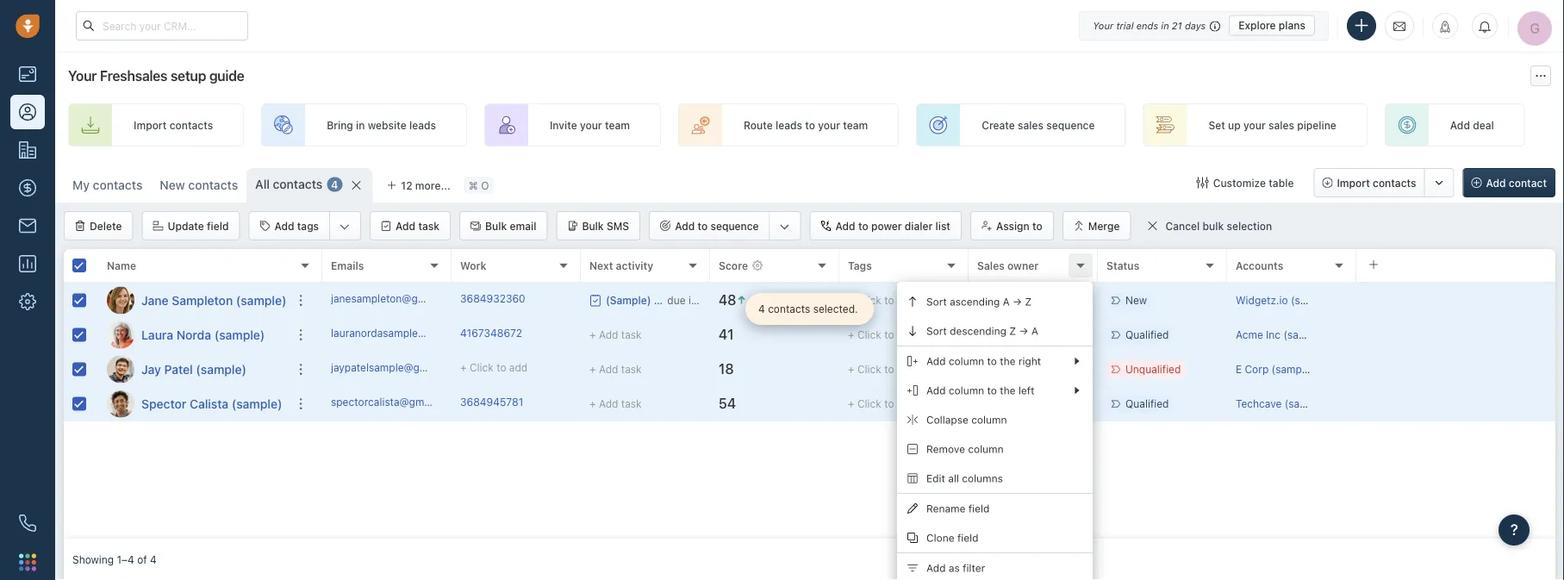 Task type: describe. For each thing, give the bounding box(es) containing it.
bulk for bulk email
[[485, 220, 507, 232]]

spectorcalista@gmail.com link
[[331, 395, 459, 413]]

assign to button
[[970, 211, 1054, 240]]

press space to deselect this row. row containing jay patel (sample)
[[64, 352, 322, 387]]

tags
[[848, 259, 872, 271]]

0 horizontal spatial a
[[1003, 296, 1010, 308]]

+ click to add for 54
[[848, 398, 915, 410]]

work
[[460, 259, 487, 271]]

new for new contacts
[[160, 178, 185, 192]]

orlando for 41
[[1024, 329, 1063, 341]]

container_wx8msf4aqz5i3rn1 image for 18
[[982, 363, 994, 375]]

4167348672 link
[[460, 326, 522, 344]]

click for 41
[[857, 329, 881, 341]]

invite
[[550, 119, 577, 131]]

add for 41
[[897, 329, 915, 341]]

contacts right my
[[93, 178, 143, 192]]

(sample) for spector calista (sample)
[[232, 396, 282, 411]]

acme
[[1236, 329, 1263, 341]]

3684932360 link
[[460, 291, 525, 310]]

row group containing 48
[[322, 284, 1556, 421]]

to inside add to power dialer list button
[[858, 220, 868, 232]]

website
[[368, 119, 407, 131]]

freshsales
[[100, 68, 167, 84]]

s image
[[107, 390, 134, 418]]

corp
[[1245, 363, 1269, 375]]

name row
[[64, 249, 322, 284]]

+ add task for 54
[[589, 398, 642, 410]]

task for 41
[[621, 329, 642, 341]]

qualified for 54
[[1126, 398, 1169, 410]]

spectorcalista@gmail.com
[[331, 396, 459, 408]]

container_wx8msf4aqz5i3rn1 image down next at the left of page
[[589, 294, 602, 306]]

janesampleton@gmail.com 3684932360
[[331, 292, 525, 305]]

lauranordasample@gmail.com link
[[331, 326, 477, 344]]

your for your trial ends in 21 days
[[1093, 20, 1114, 31]]

12
[[401, 179, 412, 191]]

1 horizontal spatial z
[[1025, 296, 1032, 308]]

54
[[719, 395, 736, 412]]

add for add column to the left
[[926, 384, 946, 396]]

showing 1–4 of 4
[[72, 553, 157, 565]]

set up your sales pipeline
[[1209, 119, 1337, 131]]

unqualified
[[1126, 363, 1181, 375]]

norda
[[176, 327, 211, 342]]

3684945781 link
[[460, 395, 523, 413]]

(sample) down e corp (sample) at the bottom right of page
[[1285, 398, 1328, 410]]

name
[[107, 259, 136, 271]]

l image
[[107, 321, 134, 349]]

clone field
[[926, 532, 979, 544]]

add deal link
[[1385, 103, 1525, 147]]

selection
[[1227, 220, 1272, 232]]

(sample) up 'acme inc (sample)' link
[[1291, 294, 1334, 306]]

1 + click to add from the top
[[848, 294, 915, 306]]

janesampleton@gmail.com link
[[331, 291, 461, 310]]

bulk
[[1203, 220, 1224, 232]]

task for 18
[[621, 363, 642, 375]]

set up your sales pipeline link
[[1143, 103, 1368, 147]]

rename
[[926, 502, 966, 514]]

create sales sequence link
[[916, 103, 1126, 147]]

(sample) for acme inc (sample)
[[1284, 329, 1327, 341]]

freshworks switcher image
[[19, 554, 36, 571]]

bring in website leads
[[327, 119, 436, 131]]

e corp (sample) link
[[1236, 363, 1315, 375]]

container_wx8msf4aqz5i3rn1 image up sort descending z → a
[[982, 294, 994, 306]]

21
[[1172, 20, 1182, 31]]

contacts left selected.
[[768, 303, 810, 315]]

sequence for add to sequence
[[711, 220, 759, 232]]

sort descending z → a
[[926, 325, 1038, 337]]

sales owner
[[977, 259, 1039, 271]]

bring in website leads link
[[261, 103, 467, 147]]

gary orlando for 41
[[998, 329, 1063, 341]]

add tags group
[[249, 211, 361, 240]]

score
[[719, 259, 748, 271]]

your inside set up your sales pipeline link
[[1244, 119, 1266, 131]]

new for new
[[1126, 294, 1147, 306]]

your inside route leads to your team link
[[818, 119, 840, 131]]

create sales sequence
[[982, 119, 1095, 131]]

add tags
[[274, 220, 319, 232]]

import for the import contacts button
[[1337, 177, 1370, 189]]

emails
[[331, 259, 364, 271]]

as
[[949, 562, 960, 574]]

add for add to sequence
[[675, 220, 695, 232]]

jay patel (sample) link
[[141, 361, 246, 378]]

+ add task for 18
[[589, 363, 642, 375]]

gary orlando for 18
[[998, 363, 1063, 375]]

spector calista (sample)
[[141, 396, 282, 411]]

jane sampleton (sample)
[[141, 293, 287, 307]]

1 team from the left
[[605, 119, 630, 131]]

task inside button
[[418, 220, 440, 232]]

+ click to add for 18
[[848, 363, 915, 375]]

name column header
[[98, 249, 322, 284]]

+ click to add for 41
[[848, 329, 915, 341]]

add as filter menu item
[[897, 553, 1093, 580]]

remove
[[926, 443, 965, 455]]

column for collapse column
[[971, 414, 1007, 426]]

12 more... button
[[377, 173, 460, 197]]

to inside add to sequence "button"
[[698, 220, 708, 232]]

next activity
[[589, 259, 653, 271]]

container_wx8msf4aqz5i3rn1 image inside customize table button
[[1197, 177, 1209, 189]]

showing
[[72, 553, 114, 565]]

techcave
[[1236, 398, 1282, 410]]

add as filter
[[926, 562, 985, 574]]

column for remove column
[[968, 443, 1004, 455]]

acme inc (sample)
[[1236, 329, 1327, 341]]

4 inside the all contacts 4
[[331, 178, 338, 190]]

1 vertical spatial a
[[1031, 325, 1038, 337]]

email image
[[1394, 19, 1406, 33]]

4167348672
[[460, 327, 522, 339]]

add column to the left
[[926, 384, 1035, 396]]

orlando for 18
[[1024, 363, 1063, 375]]

bulk email
[[485, 220, 536, 232]]

2 leads from the left
[[776, 119, 802, 131]]

field for clone field
[[957, 532, 979, 544]]

spector
[[141, 396, 186, 411]]

delete button
[[64, 211, 133, 240]]

table
[[1269, 177, 1294, 189]]

add task
[[396, 220, 440, 232]]

edit
[[926, 472, 945, 484]]

gary orlando for 54
[[998, 398, 1063, 410]]

field for rename field
[[969, 502, 990, 514]]

import contacts link
[[68, 103, 244, 147]]

click for 18
[[857, 363, 881, 375]]

column for add column to the left
[[949, 384, 984, 396]]

container_wx8msf4aqz5i3rn1 image for 41
[[982, 329, 994, 341]]

merge button
[[1062, 211, 1131, 240]]

import contacts group
[[1314, 168, 1454, 197]]

cell for 18
[[1357, 352, 1556, 386]]

sort for sort descending z → a
[[926, 325, 947, 337]]

clone
[[926, 532, 955, 544]]

add task button
[[370, 211, 451, 240]]

41
[[719, 326, 734, 343]]

→ for z
[[1013, 296, 1022, 308]]

cell for 41
[[1357, 318, 1556, 352]]

add for add deal
[[1450, 119, 1470, 131]]

row group containing jane sampleton (sample)
[[64, 284, 322, 421]]

task for 54
[[621, 398, 642, 410]]

invite your team link
[[484, 103, 661, 147]]

12 more...
[[401, 179, 451, 191]]

18
[[719, 361, 734, 377]]

rename field
[[926, 502, 990, 514]]

grid containing 48
[[64, 247, 1556, 539]]

my contacts
[[72, 178, 143, 192]]

calista
[[190, 396, 229, 411]]

patel
[[164, 362, 193, 376]]

contacts right all
[[273, 177, 323, 191]]

your for your freshsales setup guide
[[68, 68, 97, 84]]

set
[[1209, 119, 1225, 131]]

gary for 18
[[998, 363, 1021, 375]]

→ for a
[[1019, 325, 1029, 337]]

import contacts button
[[1314, 168, 1425, 197]]

sort ascending a → z
[[926, 296, 1032, 308]]

of
[[137, 553, 147, 565]]

cancel
[[1166, 220, 1200, 232]]

add deal
[[1450, 119, 1494, 131]]

right
[[1019, 355, 1041, 367]]



Task type: vqa. For each thing, say whether or not it's contained in the screenshot.
$ 5,600's the $
no



Task type: locate. For each thing, give the bounding box(es) containing it.
column down descending
[[949, 355, 984, 367]]

sort ascending a → z menu item
[[897, 287, 1093, 316]]

0 horizontal spatial import
[[134, 119, 167, 131]]

leads right website
[[409, 119, 436, 131]]

(sample) right calista
[[232, 396, 282, 411]]

3684932360
[[460, 292, 525, 305]]

Search your CRM... text field
[[76, 11, 248, 41]]

z down sort ascending a → z menu item
[[1009, 325, 1016, 337]]

1 angle down image from the left
[[340, 218, 350, 235]]

(sample) inside "jane sampleton (sample)" link
[[236, 293, 287, 307]]

import right table
[[1337, 177, 1370, 189]]

1 vertical spatial z
[[1009, 325, 1016, 337]]

column inside collapse column 'menu item'
[[971, 414, 1007, 426]]

4 gary from the top
[[998, 398, 1021, 410]]

field right update at the left top
[[207, 220, 229, 232]]

(sample) up spector calista (sample) at the left of page
[[196, 362, 246, 376]]

1 horizontal spatial a
[[1031, 325, 1038, 337]]

2 container_wx8msf4aqz5i3rn1 image from the top
[[982, 363, 994, 375]]

add to power dialer list button
[[810, 211, 962, 240]]

0 horizontal spatial z
[[1009, 325, 1016, 337]]

add for add tags
[[274, 220, 294, 232]]

angle down image right add to sequence
[[780, 218, 790, 235]]

my
[[72, 178, 90, 192]]

customize table button
[[1186, 168, 1305, 197]]

3 cell from the top
[[1357, 352, 1556, 386]]

add for add as filter
[[926, 562, 946, 574]]

gary down left
[[998, 398, 1021, 410]]

0 horizontal spatial sequence
[[711, 220, 759, 232]]

3 gary orlando from the top
[[998, 363, 1063, 375]]

next
[[589, 259, 613, 271]]

sales
[[977, 259, 1005, 271]]

0 horizontal spatial new
[[160, 178, 185, 192]]

2 vertical spatial field
[[957, 532, 979, 544]]

route leads to your team link
[[678, 103, 899, 147]]

1 horizontal spatial import
[[1337, 177, 1370, 189]]

collapse column menu item
[[897, 405, 1093, 434]]

(sample) for jay patel (sample)
[[196, 362, 246, 376]]

the left right
[[1000, 355, 1016, 367]]

invite your team
[[550, 119, 630, 131]]

angle down image
[[340, 218, 350, 235], [780, 218, 790, 235]]

descending
[[950, 325, 1007, 337]]

add for add column to the right
[[926, 355, 946, 367]]

sampleton
[[172, 293, 233, 307]]

(sample) right sampleton on the bottom left of page
[[236, 293, 287, 307]]

1 vertical spatial container_wx8msf4aqz5i3rn1 image
[[982, 363, 994, 375]]

add inside button
[[396, 220, 416, 232]]

menu containing sort ascending a → z
[[897, 282, 1093, 580]]

up
[[1228, 119, 1241, 131]]

sales left pipeline
[[1269, 119, 1294, 131]]

sort left descending
[[926, 325, 947, 337]]

(sample) for jane sampleton (sample)
[[236, 293, 287, 307]]

remove column menu item
[[897, 434, 1093, 464]]

add to sequence group
[[649, 211, 801, 240]]

0 vertical spatial in
[[1161, 20, 1169, 31]]

0 vertical spatial container_wx8msf4aqz5i3rn1 image
[[982, 329, 994, 341]]

add tags button
[[249, 212, 329, 240]]

import contacts inside import contacts link
[[134, 119, 213, 131]]

4 inside grid
[[758, 303, 765, 315]]

1 horizontal spatial import contacts
[[1337, 177, 1416, 189]]

2 + add task from the top
[[589, 363, 642, 375]]

your right "route"
[[818, 119, 840, 131]]

gary up right
[[998, 329, 1021, 341]]

rename field menu item
[[897, 494, 1093, 523]]

48
[[719, 292, 736, 308]]

1 vertical spatial in
[[356, 119, 365, 131]]

inc
[[1266, 329, 1281, 341]]

gary orlando up right
[[998, 329, 1063, 341]]

→ up right
[[1019, 325, 1029, 337]]

bulk email button
[[459, 211, 548, 240]]

3 orlando from the top
[[1024, 363, 1063, 375]]

contacts down add deal link
[[1373, 177, 1416, 189]]

z
[[1025, 296, 1032, 308], [1009, 325, 1016, 337]]

new down "status"
[[1126, 294, 1147, 306]]

0 vertical spatial import contacts
[[134, 119, 213, 131]]

0 horizontal spatial sales
[[1018, 119, 1044, 131]]

tags
[[297, 220, 319, 232]]

container_wx8msf4aqz5i3rn1 image
[[1197, 177, 1209, 189], [1147, 220, 1159, 232], [589, 294, 602, 306], [982, 294, 994, 306]]

gary orlando down owner
[[998, 294, 1063, 306]]

contacts inside button
[[1373, 177, 1416, 189]]

0 horizontal spatial leads
[[409, 119, 436, 131]]

jaypatelsample@gmail.com
[[331, 361, 463, 373]]

gary for 54
[[998, 398, 1021, 410]]

3 + add task from the top
[[589, 398, 642, 410]]

0 vertical spatial sort
[[926, 296, 947, 308]]

1 horizontal spatial angle down image
[[780, 218, 790, 235]]

field down columns
[[969, 502, 990, 514]]

press space to deselect this row. row containing spector calista (sample)
[[64, 387, 322, 421]]

your right invite
[[580, 119, 602, 131]]

bulk for bulk sms
[[582, 220, 604, 232]]

1 row group from the left
[[64, 284, 322, 421]]

a up right
[[1031, 325, 1038, 337]]

cell
[[1357, 284, 1556, 317], [1357, 318, 1556, 352], [1357, 352, 1556, 386], [1357, 387, 1556, 421]]

1 sort from the top
[[926, 296, 947, 308]]

1 horizontal spatial in
[[1161, 20, 1169, 31]]

new contacts button
[[151, 168, 247, 203], [160, 178, 238, 192]]

1 horizontal spatial your
[[818, 119, 840, 131]]

0 vertical spatial →
[[1013, 296, 1022, 308]]

2 team from the left
[[843, 119, 868, 131]]

press space to deselect this row. row
[[64, 284, 322, 318], [322, 284, 1556, 318], [64, 318, 322, 352], [322, 318, 1556, 352], [64, 352, 322, 387], [322, 352, 1556, 387], [64, 387, 322, 421], [322, 387, 1556, 421]]

to inside route leads to your team link
[[805, 119, 815, 131]]

contacts down setup
[[169, 119, 213, 131]]

column up columns
[[968, 443, 1004, 455]]

1 vertical spatial new
[[1126, 294, 1147, 306]]

add for 18
[[897, 363, 915, 375]]

(sample) inside the spector calista (sample) link
[[232, 396, 282, 411]]

explore
[[1239, 19, 1276, 31]]

1 vertical spatial 4
[[758, 303, 765, 315]]

4 + click to add from the top
[[848, 398, 915, 410]]

sales inside set up your sales pipeline link
[[1269, 119, 1294, 131]]

left
[[1019, 384, 1035, 396]]

spector calista (sample) link
[[141, 395, 282, 412]]

all contacts link
[[255, 176, 323, 193]]

2 vertical spatial 4
[[150, 553, 157, 565]]

container_wx8msf4aqz5i3rn1 image left cancel
[[1147, 220, 1159, 232]]

contact
[[1509, 177, 1547, 189]]

orlando down owner
[[1024, 294, 1063, 306]]

to inside assign to button
[[1033, 220, 1043, 232]]

(sample) for e corp (sample)
[[1272, 363, 1315, 375]]

qualified up unqualified on the bottom right
[[1126, 329, 1169, 341]]

4 right 48
[[758, 303, 765, 315]]

press space to deselect this row. row containing 54
[[322, 387, 1556, 421]]

0 vertical spatial the
[[1000, 355, 1016, 367]]

1 horizontal spatial sales
[[1269, 119, 1294, 131]]

2 sales from the left
[[1269, 119, 1294, 131]]

dialer
[[905, 220, 933, 232]]

3 + click to add from the top
[[848, 363, 915, 375]]

1 vertical spatial import
[[1337, 177, 1370, 189]]

import contacts
[[134, 119, 213, 131], [1337, 177, 1416, 189]]

1 vertical spatial field
[[969, 502, 990, 514]]

your freshsales setup guide
[[68, 68, 244, 84]]

in right bring
[[356, 119, 365, 131]]

import contacts inside the import contacts button
[[1337, 177, 1416, 189]]

2 cell from the top
[[1357, 318, 1556, 352]]

add for add to power dialer list
[[836, 220, 856, 232]]

+ add task
[[589, 329, 642, 341], [589, 363, 642, 375], [589, 398, 642, 410]]

field
[[207, 220, 229, 232], [969, 502, 990, 514], [957, 532, 979, 544]]

remove column
[[926, 443, 1004, 455]]

import contacts for import contacts link
[[134, 119, 213, 131]]

0 vertical spatial import
[[134, 119, 167, 131]]

ascending
[[950, 296, 1000, 308]]

1 vertical spatial →
[[1019, 325, 1029, 337]]

0 horizontal spatial import contacts
[[134, 119, 213, 131]]

column up collapse column
[[949, 384, 984, 396]]

angle down image for add to sequence
[[780, 218, 790, 235]]

2 horizontal spatial 4
[[758, 303, 765, 315]]

explore plans link
[[1229, 15, 1315, 36]]

more...
[[415, 179, 451, 191]]

1 horizontal spatial leads
[[776, 119, 802, 131]]

press space to deselect this row. row up collapse
[[322, 352, 1556, 387]]

press space to deselect this row. row containing laura norda (sample)
[[64, 318, 322, 352]]

1 horizontal spatial 4
[[331, 178, 338, 190]]

qualified for 41
[[1126, 329, 1169, 341]]

(sample) inside jay patel (sample) link
[[196, 362, 246, 376]]

sales
[[1018, 119, 1044, 131], [1269, 119, 1294, 131]]

orlando for 54
[[1024, 398, 1063, 410]]

1 horizontal spatial team
[[843, 119, 868, 131]]

1 horizontal spatial new
[[1126, 294, 1147, 306]]

the left left
[[1000, 384, 1016, 396]]

→ down owner
[[1013, 296, 1022, 308]]

press space to deselect this row. row down jay patel (sample) link
[[64, 387, 322, 421]]

angle down image inside add to sequence group
[[780, 218, 790, 235]]

1 vertical spatial sort
[[926, 325, 947, 337]]

4 cell from the top
[[1357, 387, 1556, 421]]

2 orlando from the top
[[1024, 329, 1063, 341]]

j image
[[107, 356, 134, 383]]

0 horizontal spatial 4
[[150, 553, 157, 565]]

the
[[1000, 355, 1016, 367], [1000, 384, 1016, 396]]

lauranordasample@gmail.com
[[331, 327, 477, 339]]

edit all columns menu item
[[897, 464, 1093, 493]]

update field button
[[142, 211, 240, 240]]

bulk sms button
[[556, 211, 640, 240]]

container_wx8msf4aqz5i3rn1 image for 54
[[982, 398, 994, 410]]

add to sequence button
[[650, 212, 769, 240]]

orlando
[[1024, 294, 1063, 306], [1024, 329, 1063, 341], [1024, 363, 1063, 375], [1024, 398, 1063, 410]]

in left 21
[[1161, 20, 1169, 31]]

1 qualified from the top
[[1126, 329, 1169, 341]]

0 horizontal spatial angle down image
[[340, 218, 350, 235]]

1 gary orlando from the top
[[998, 294, 1063, 306]]

1 vertical spatial qualified
[[1126, 398, 1169, 410]]

(sample) right corp
[[1272, 363, 1315, 375]]

sort descending z → a menu item
[[897, 316, 1093, 346]]

press space to deselect this row. row down norda
[[64, 352, 322, 387]]

sequence up score
[[711, 220, 759, 232]]

1 bulk from the left
[[485, 220, 507, 232]]

1 + add task from the top
[[589, 329, 642, 341]]

0 horizontal spatial in
[[356, 119, 365, 131]]

your right up
[[1244, 119, 1266, 131]]

+ add task for 41
[[589, 329, 642, 341]]

row group
[[64, 284, 322, 421], [322, 284, 1556, 421]]

press space to deselect this row. row up jay patel (sample) on the bottom left of page
[[64, 318, 322, 352]]

(sample)
[[236, 293, 287, 307], [1291, 294, 1334, 306], [214, 327, 265, 342], [1284, 329, 1327, 341], [196, 362, 246, 376], [1272, 363, 1315, 375], [232, 396, 282, 411], [1285, 398, 1328, 410]]

(sample) inside laura norda (sample) link
[[214, 327, 265, 342]]

1 your from the left
[[580, 119, 602, 131]]

2 sort from the top
[[926, 325, 947, 337]]

press space to deselect this row. row containing 48
[[322, 284, 1556, 318]]

widgetz.io (sample)
[[1236, 294, 1334, 306]]

task
[[418, 220, 440, 232], [621, 329, 642, 341], [621, 363, 642, 375], [621, 398, 642, 410]]

container_wx8msf4aqz5i3rn1 image up "add column to the left"
[[982, 363, 994, 375]]

3 gary from the top
[[998, 363, 1021, 375]]

cell for 54
[[1357, 387, 1556, 421]]

the for right
[[1000, 355, 1016, 367]]

field for update field
[[207, 220, 229, 232]]

add
[[1450, 119, 1470, 131], [1486, 177, 1506, 189], [274, 220, 294, 232], [396, 220, 416, 232], [675, 220, 695, 232], [836, 220, 856, 232], [599, 329, 618, 341], [926, 355, 946, 367], [599, 363, 618, 375], [926, 384, 946, 396], [599, 398, 618, 410], [926, 562, 946, 574]]

click for 54
[[857, 398, 881, 410]]

contacts up 'update field'
[[188, 178, 238, 192]]

1 container_wx8msf4aqz5i3rn1 image from the top
[[982, 329, 994, 341]]

field inside 'menu item'
[[969, 502, 990, 514]]

your
[[1093, 20, 1114, 31], [68, 68, 97, 84]]

0 horizontal spatial team
[[605, 119, 630, 131]]

angle down image inside add tags group
[[340, 218, 350, 235]]

column for add column to the right
[[949, 355, 984, 367]]

jaypatelsample@gmail.com + click to add
[[331, 361, 528, 373]]

(sample) down "jane sampleton (sample)" link
[[214, 327, 265, 342]]

press space to deselect this row. row up the remove
[[322, 387, 1556, 421]]

phone element
[[10, 506, 45, 540]]

add inside menu item
[[926, 562, 946, 574]]

edit all columns
[[926, 472, 1003, 484]]

0 vertical spatial qualified
[[1126, 329, 1169, 341]]

0 horizontal spatial your
[[68, 68, 97, 84]]

import inside button
[[1337, 177, 1370, 189]]

new
[[160, 178, 185, 192], [1126, 294, 1147, 306]]

0 vertical spatial a
[[1003, 296, 1010, 308]]

3 container_wx8msf4aqz5i3rn1 image from the top
[[982, 398, 994, 410]]

leads right "route"
[[776, 119, 802, 131]]

container_wx8msf4aqz5i3rn1 image left customize
[[1197, 177, 1209, 189]]

2 horizontal spatial your
[[1244, 119, 1266, 131]]

press space to deselect this row. row up norda
[[64, 284, 322, 318]]

1 gary from the top
[[998, 294, 1021, 306]]

2 row group from the left
[[322, 284, 1556, 421]]

menu
[[897, 282, 1093, 580]]

container_wx8msf4aqz5i3rn1 image up 'add column to the right'
[[982, 329, 994, 341]]

1 vertical spatial sequence
[[711, 220, 759, 232]]

1 vertical spatial + add task
[[589, 363, 642, 375]]

1 horizontal spatial sequence
[[1047, 119, 1095, 131]]

bulk sms
[[582, 220, 629, 232]]

press space to deselect this row. row containing jane sampleton (sample)
[[64, 284, 322, 318]]

field inside menu item
[[957, 532, 979, 544]]

add for 54
[[897, 398, 915, 410]]

0 vertical spatial z
[[1025, 296, 1032, 308]]

z down owner
[[1025, 296, 1032, 308]]

orlando up right
[[1024, 329, 1063, 341]]

3 your from the left
[[1244, 119, 1266, 131]]

column inside remove column menu item
[[968, 443, 1004, 455]]

collapse column
[[926, 414, 1007, 426]]

your left trial
[[1093, 20, 1114, 31]]

sequence inside "button"
[[711, 220, 759, 232]]

3684945781
[[460, 396, 523, 408]]

add for add task
[[396, 220, 416, 232]]

sms
[[607, 220, 629, 232]]

your inside invite your team link
[[580, 119, 602, 131]]

j image
[[107, 287, 134, 314]]

2 angle down image from the left
[[780, 218, 790, 235]]

2 your from the left
[[818, 119, 840, 131]]

4 right of
[[150, 553, 157, 565]]

gary orlando up left
[[998, 363, 1063, 375]]

laura norda (sample)
[[141, 327, 265, 342]]

2 the from the top
[[1000, 384, 1016, 396]]

container_wx8msf4aqz5i3rn1 image down "add column to the left"
[[982, 398, 994, 410]]

press space to deselect this row. row down ascending
[[322, 318, 1556, 352]]

orlando up left
[[1024, 363, 1063, 375]]

1 vertical spatial import contacts
[[1337, 177, 1416, 189]]

setup
[[170, 68, 206, 84]]

press space to deselect this row. row containing 41
[[322, 318, 1556, 352]]

4 orlando from the top
[[1024, 398, 1063, 410]]

1 vertical spatial your
[[68, 68, 97, 84]]

list
[[936, 220, 951, 232]]

1 horizontal spatial bulk
[[582, 220, 604, 232]]

import for import contacts link
[[134, 119, 167, 131]]

spectorcalista@gmail.com 3684945781
[[331, 396, 523, 408]]

add for add contact
[[1486, 177, 1506, 189]]

field inside button
[[207, 220, 229, 232]]

press space to deselect this row. row up descending
[[322, 284, 1556, 318]]

1 cell from the top
[[1357, 284, 1556, 317]]

2 gary orlando from the top
[[998, 329, 1063, 341]]

+
[[848, 294, 855, 306], [848, 329, 855, 341], [589, 329, 596, 341], [460, 361, 467, 373], [848, 363, 855, 375], [589, 363, 596, 375], [848, 398, 855, 410], [589, 398, 596, 410]]

sales right create on the top
[[1018, 119, 1044, 131]]

gary up left
[[998, 363, 1021, 375]]

the for left
[[1000, 384, 1016, 396]]

0 vertical spatial new
[[160, 178, 185, 192]]

0 horizontal spatial bulk
[[485, 220, 507, 232]]

1 orlando from the top
[[1024, 294, 1063, 306]]

container_wx8msf4aqz5i3rn1 image
[[982, 329, 994, 341], [982, 363, 994, 375], [982, 398, 994, 410]]

sequence right create on the top
[[1047, 119, 1095, 131]]

1 sales from the left
[[1018, 119, 1044, 131]]

⌘
[[469, 179, 478, 191]]

0 vertical spatial your
[[1093, 20, 1114, 31]]

2 bulk from the left
[[582, 220, 604, 232]]

import contacts for the import contacts button
[[1337, 177, 1416, 189]]

orlando down left
[[1024, 398, 1063, 410]]

2 qualified from the top
[[1126, 398, 1169, 410]]

collapse
[[926, 414, 969, 426]]

clone field menu item
[[897, 523, 1093, 552]]

⌘ o
[[469, 179, 489, 191]]

grid
[[64, 247, 1556, 539]]

2 + click to add from the top
[[848, 329, 915, 341]]

field right clone
[[957, 532, 979, 544]]

1 the from the top
[[1000, 355, 1016, 367]]

your left freshsales
[[68, 68, 97, 84]]

jane
[[141, 293, 169, 307]]

0 vertical spatial sequence
[[1047, 119, 1095, 131]]

0 vertical spatial field
[[207, 220, 229, 232]]

a right ascending
[[1003, 296, 1010, 308]]

bulk
[[485, 220, 507, 232], [582, 220, 604, 232]]

columns
[[962, 472, 1003, 484]]

1–4
[[117, 553, 134, 565]]

phone image
[[19, 515, 36, 532]]

2 vertical spatial + add task
[[589, 398, 642, 410]]

2 gary from the top
[[998, 329, 1021, 341]]

accounts
[[1236, 259, 1284, 271]]

4 right all contacts link
[[331, 178, 338, 190]]

4 gary orlando from the top
[[998, 398, 1063, 410]]

qualified down unqualified on the bottom right
[[1126, 398, 1169, 410]]

bulk left sms
[[582, 220, 604, 232]]

0 vertical spatial 4
[[331, 178, 338, 190]]

sort for sort ascending a → z
[[926, 296, 947, 308]]

sales inside create sales sequence link
[[1018, 119, 1044, 131]]

(sample) for laura norda (sample)
[[214, 327, 265, 342]]

to
[[805, 119, 815, 131], [698, 220, 708, 232], [858, 220, 868, 232], [1033, 220, 1043, 232], [884, 294, 894, 306], [884, 329, 894, 341], [987, 355, 997, 367], [497, 361, 506, 373], [884, 363, 894, 375], [987, 384, 997, 396], [884, 398, 894, 410]]

(sample) right inc
[[1284, 329, 1327, 341]]

sort left ascending
[[926, 296, 947, 308]]

angle down image right tags
[[340, 218, 350, 235]]

add column to the right
[[926, 355, 1041, 367]]

gary orlando down left
[[998, 398, 1063, 410]]

new contacts
[[160, 178, 238, 192]]

import down your freshsales setup guide
[[134, 119, 167, 131]]

bring
[[327, 119, 353, 131]]

gary for 41
[[998, 329, 1021, 341]]

bulk left "email"
[[485, 220, 507, 232]]

1 vertical spatial the
[[1000, 384, 1016, 396]]

new up update at the left top
[[160, 178, 185, 192]]

column up remove column menu item
[[971, 414, 1007, 426]]

widgetz.io (sample) link
[[1236, 294, 1334, 306]]

1 horizontal spatial your
[[1093, 20, 1114, 31]]

sequence for create sales sequence
[[1047, 119, 1095, 131]]

all
[[255, 177, 270, 191]]

route leads to your team
[[744, 119, 868, 131]]

assign to
[[996, 220, 1043, 232]]

all contacts 4
[[255, 177, 338, 191]]

0 horizontal spatial your
[[580, 119, 602, 131]]

gary orlando
[[998, 294, 1063, 306], [998, 329, 1063, 341], [998, 363, 1063, 375], [998, 398, 1063, 410]]

sequence
[[1047, 119, 1095, 131], [711, 220, 759, 232]]

press space to deselect this row. row containing 18
[[322, 352, 1556, 387]]

1 leads from the left
[[409, 119, 436, 131]]

0 vertical spatial + add task
[[589, 329, 642, 341]]

e
[[1236, 363, 1242, 375]]

angle down image for add tags
[[340, 218, 350, 235]]

your trial ends in 21 days
[[1093, 20, 1206, 31]]

gary up sort descending z → a menu item
[[998, 294, 1021, 306]]

update
[[168, 220, 204, 232]]

2 vertical spatial container_wx8msf4aqz5i3rn1 image
[[982, 398, 994, 410]]



